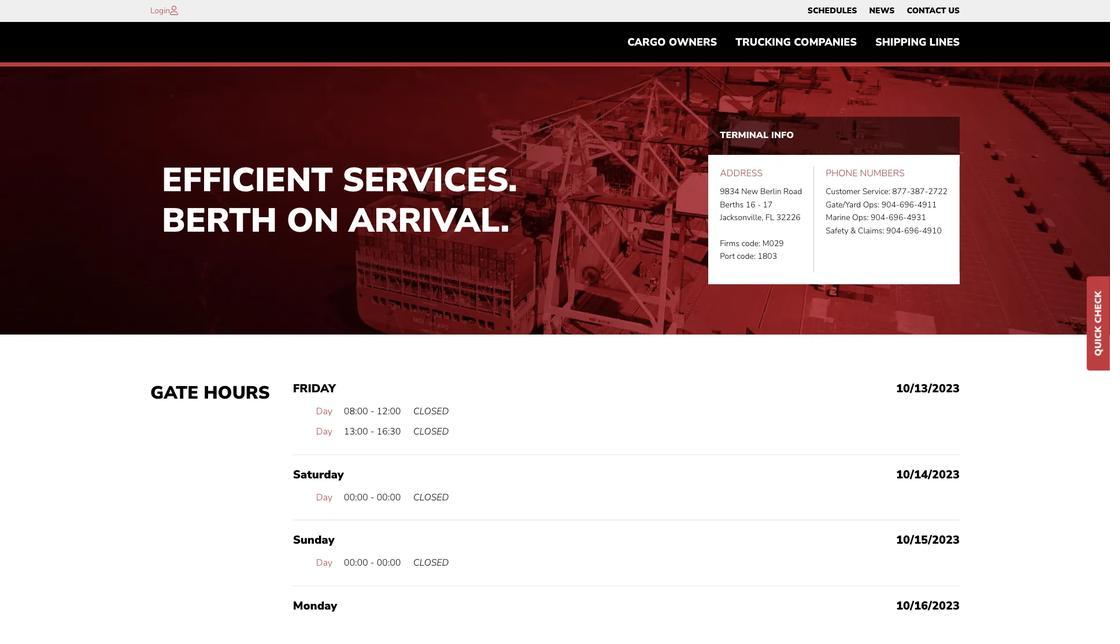 Task type: describe. For each thing, give the bounding box(es) containing it.
trucking companies
[[736, 35, 857, 49]]

check
[[1092, 291, 1105, 323]]

terminal
[[720, 129, 769, 142]]

gate
[[150, 381, 199, 405]]

service:
[[862, 186, 890, 197]]

fl
[[766, 212, 774, 223]]

arrival.
[[349, 198, 510, 243]]

00:00 - 00:00 for sunday
[[344, 557, 401, 570]]

closed for friday
[[413, 405, 449, 418]]

berlin
[[760, 186, 781, 197]]

closed for saturday
[[413, 491, 449, 504]]

schedules
[[808, 5, 857, 16]]

32226
[[776, 212, 801, 223]]

2 day from the top
[[316, 426, 332, 438]]

08:00 - 12:00
[[344, 405, 401, 418]]

customer
[[826, 186, 860, 197]]

on
[[287, 198, 339, 243]]

phone numbers
[[826, 167, 905, 180]]

jacksonville,
[[720, 212, 763, 223]]

efficient services. berth on arrival.
[[162, 157, 517, 243]]

0 vertical spatial ops:
[[863, 199, 879, 210]]

1 vertical spatial 696-
[[889, 212, 907, 223]]

day for friday
[[316, 405, 332, 418]]

safety
[[826, 225, 848, 236]]

login
[[150, 5, 170, 16]]

17
[[763, 199, 773, 210]]

info
[[771, 129, 794, 142]]

news link
[[869, 3, 895, 19]]

- for saturday
[[370, 491, 374, 504]]

lines
[[929, 35, 960, 49]]

00:00 - 00:00 for saturday
[[344, 491, 401, 504]]

10/14/2023
[[896, 467, 960, 483]]

&
[[851, 225, 856, 236]]

9834
[[720, 186, 739, 197]]

quick
[[1092, 326, 1105, 356]]

m029
[[762, 238, 784, 249]]

address
[[720, 167, 763, 180]]

day for saturday
[[316, 491, 332, 504]]

0 vertical spatial 904-
[[881, 199, 899, 210]]

phone
[[826, 167, 858, 180]]

2 vertical spatial 904-
[[886, 225, 904, 236]]

cargo
[[627, 35, 666, 49]]

schedules link
[[808, 3, 857, 19]]

0 vertical spatial code:
[[742, 238, 760, 249]]

saturday
[[293, 467, 344, 483]]

16:30
[[377, 426, 401, 438]]

us
[[948, 5, 960, 16]]

4911
[[917, 199, 937, 210]]

13:00 - 16:30
[[344, 426, 401, 438]]

2 closed from the top
[[413, 426, 449, 438]]

companies
[[794, 35, 857, 49]]

owners
[[669, 35, 717, 49]]

numbers
[[860, 167, 905, 180]]

quick check
[[1092, 291, 1105, 356]]

877-
[[892, 186, 910, 197]]

new
[[741, 186, 758, 197]]

9834 new berlin road berths 16 - 17 jacksonville, fl 32226
[[720, 186, 802, 223]]

- for sunday
[[370, 557, 374, 570]]

10/13/2023
[[896, 381, 960, 396]]

claims:
[[858, 225, 884, 236]]

monday
[[293, 598, 337, 614]]

- inside 9834 new berlin road berths 16 - 17 jacksonville, fl 32226
[[757, 199, 761, 210]]



Task type: locate. For each thing, give the bounding box(es) containing it.
2 vertical spatial 696-
[[904, 225, 922, 236]]

terminal info
[[720, 129, 794, 142]]

friday
[[293, 381, 336, 396]]

1 00:00 - 00:00 from the top
[[344, 491, 401, 504]]

1 vertical spatial 904-
[[871, 212, 889, 223]]

berth
[[162, 198, 277, 243]]

login link
[[150, 5, 170, 16]]

1 vertical spatial menu bar
[[618, 31, 969, 54]]

904- right claims:
[[886, 225, 904, 236]]

1 vertical spatial 00:00 - 00:00
[[344, 557, 401, 570]]

3 day from the top
[[316, 491, 332, 504]]

contact us
[[907, 5, 960, 16]]

day down the friday
[[316, 405, 332, 418]]

closed
[[413, 405, 449, 418], [413, 426, 449, 438], [413, 491, 449, 504], [413, 557, 449, 570]]

0 vertical spatial 696-
[[899, 199, 917, 210]]

trucking
[[736, 35, 791, 49]]

quick check link
[[1087, 277, 1110, 371]]

customer service: 877-387-2722 gate/yard ops: 904-696-4911 marine ops: 904-696-4931 safety & claims: 904-696-4910
[[826, 186, 948, 236]]

contact
[[907, 5, 946, 16]]

port
[[720, 251, 735, 262]]

12:00
[[377, 405, 401, 418]]

cargo owners
[[627, 35, 717, 49]]

- for friday
[[370, 405, 374, 418]]

day down saturday
[[316, 491, 332, 504]]

904-
[[881, 199, 899, 210], [871, 212, 889, 223], [886, 225, 904, 236]]

-
[[757, 199, 761, 210], [370, 405, 374, 418], [370, 426, 374, 438], [370, 491, 374, 504], [370, 557, 374, 570]]

sunday
[[293, 533, 334, 548]]

user image
[[170, 6, 178, 15]]

efficient
[[162, 157, 333, 203]]

shipping lines
[[875, 35, 960, 49]]

08:00
[[344, 405, 368, 418]]

1 closed from the top
[[413, 405, 449, 418]]

00:00 - 00:00
[[344, 491, 401, 504], [344, 557, 401, 570]]

gate hours
[[150, 381, 270, 405]]

berths
[[720, 199, 744, 210]]

4 day from the top
[[316, 557, 332, 570]]

1803
[[758, 251, 777, 262]]

menu bar down schedules link
[[618, 31, 969, 54]]

16
[[746, 199, 755, 210]]

road
[[783, 186, 802, 197]]

10/16/2023
[[896, 598, 960, 614]]

387-
[[910, 186, 928, 197]]

day for sunday
[[316, 557, 332, 570]]

ops:
[[863, 199, 879, 210], [852, 212, 869, 223]]

10/15/2023
[[896, 533, 960, 548]]

00:00
[[344, 491, 368, 504], [377, 491, 401, 504], [344, 557, 368, 570], [377, 557, 401, 570]]

2 00:00 - 00:00 from the top
[[344, 557, 401, 570]]

menu bar
[[801, 3, 966, 19], [618, 31, 969, 54]]

3 closed from the top
[[413, 491, 449, 504]]

4931
[[907, 212, 926, 223]]

1 vertical spatial code:
[[737, 251, 756, 262]]

13:00
[[344, 426, 368, 438]]

trucking companies link
[[726, 31, 866, 54]]

0 vertical spatial 00:00 - 00:00
[[344, 491, 401, 504]]

day down sunday
[[316, 557, 332, 570]]

firms code:  m029 port code:  1803
[[720, 238, 784, 262]]

0 vertical spatial menu bar
[[801, 3, 966, 19]]

shipping
[[875, 35, 926, 49]]

4910
[[922, 225, 942, 236]]

4 closed from the top
[[413, 557, 449, 570]]

services.
[[342, 157, 517, 203]]

news
[[869, 5, 895, 16]]

shipping lines link
[[866, 31, 969, 54]]

2722
[[928, 186, 948, 197]]

1 vertical spatial ops:
[[852, 212, 869, 223]]

1 day from the top
[[316, 405, 332, 418]]

day
[[316, 405, 332, 418], [316, 426, 332, 438], [316, 491, 332, 504], [316, 557, 332, 570]]

ops: up &
[[852, 212, 869, 223]]

day left 13:00
[[316, 426, 332, 438]]

hours
[[204, 381, 270, 405]]

menu bar containing schedules
[[801, 3, 966, 19]]

marine
[[826, 212, 850, 223]]

menu bar containing cargo owners
[[618, 31, 969, 54]]

code:
[[742, 238, 760, 249], [737, 251, 756, 262]]

904- down 877-
[[881, 199, 899, 210]]

menu bar up shipping
[[801, 3, 966, 19]]

cargo owners link
[[618, 31, 726, 54]]

904- up claims:
[[871, 212, 889, 223]]

696-
[[899, 199, 917, 210], [889, 212, 907, 223], [904, 225, 922, 236]]

closed for sunday
[[413, 557, 449, 570]]

ops: down service:
[[863, 199, 879, 210]]

code: up 1803 on the top of page
[[742, 238, 760, 249]]

code: right port
[[737, 251, 756, 262]]

gate/yard
[[826, 199, 861, 210]]

firms
[[720, 238, 740, 249]]

contact us link
[[907, 3, 960, 19]]



Task type: vqa. For each thing, say whether or not it's contained in the screenshot.
The Efficient Services. Berth On Arrival. at the top of page
yes



